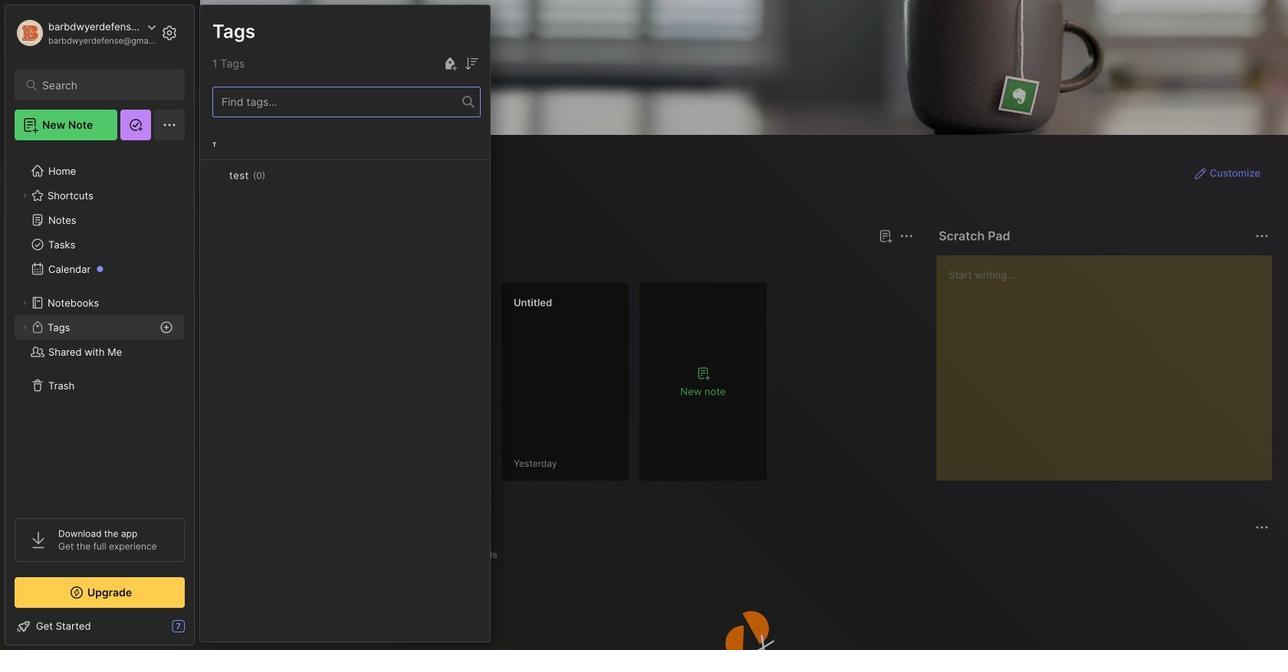 Task type: vqa. For each thing, say whether or not it's contained in the screenshot.
tree
yes



Task type: describe. For each thing, give the bounding box(es) containing it.
main element
[[0, 0, 199, 650]]

expand notebooks image
[[20, 298, 29, 308]]

none search field inside main element
[[42, 76, 164, 94]]

settings image
[[160, 24, 179, 42]]

Find tags… text field
[[213, 92, 462, 112]]

Account field
[[15, 18, 156, 48]]

tag actions image
[[265, 169, 290, 182]]

Sort field
[[462, 54, 481, 73]]

Search text field
[[42, 78, 164, 93]]



Task type: locate. For each thing, give the bounding box(es) containing it.
None search field
[[42, 76, 164, 94]]

sort options image
[[462, 55, 481, 73]]

tree inside main element
[[5, 150, 194, 505]]

Tag actions field
[[265, 168, 290, 183]]

create new tag image
[[441, 55, 459, 73]]

1 vertical spatial row group
[[225, 282, 777, 491]]

Help and Learning task checklist field
[[5, 614, 194, 639]]

Start writing… text field
[[949, 255, 1272, 469]]

click to collapse image
[[194, 622, 205, 640]]

row group
[[200, 130, 490, 212], [225, 282, 777, 491]]

tab list
[[228, 546, 1267, 564]]

0 vertical spatial row group
[[200, 130, 490, 212]]

tab
[[228, 255, 273, 273], [228, 546, 286, 564], [462, 546, 504, 564]]

tree
[[5, 150, 194, 505]]

expand tags image
[[20, 323, 29, 332]]



